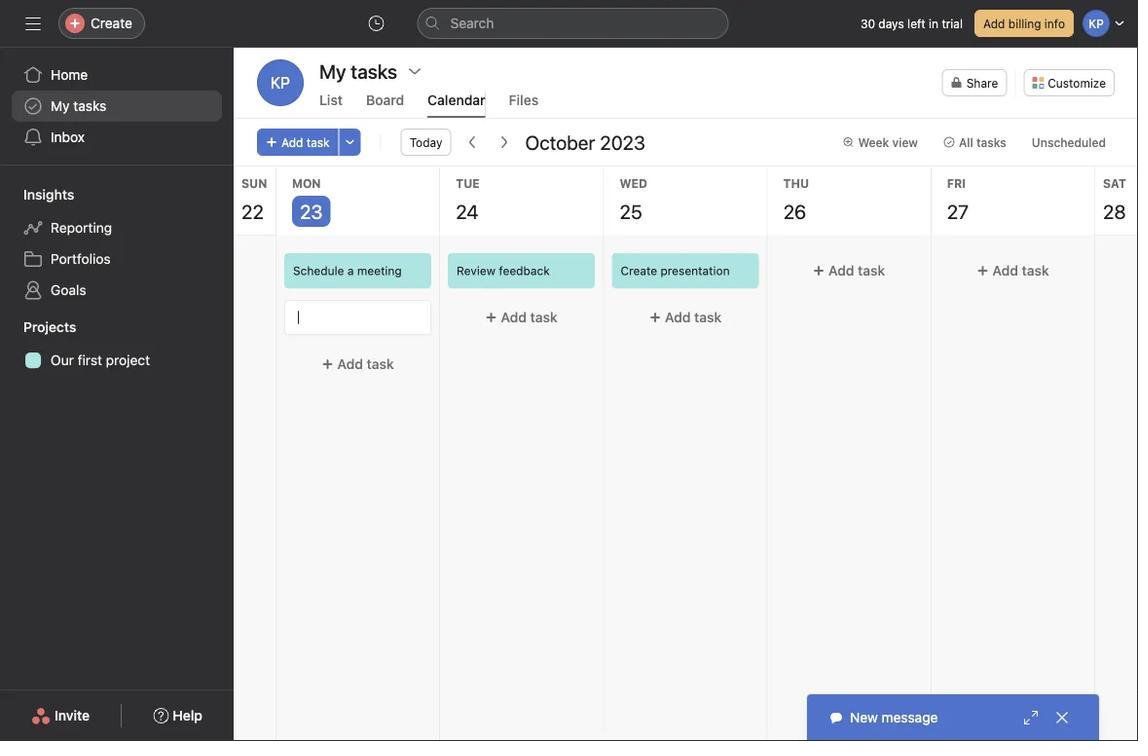 Task type: describe. For each thing, give the bounding box(es) containing it.
expand new message image
[[1024, 710, 1040, 726]]

2023
[[600, 131, 646, 153]]

in
[[930, 17, 939, 30]]

project
[[106, 352, 150, 368]]

review feedback
[[457, 264, 550, 278]]

meeting
[[357, 264, 402, 278]]

sun
[[242, 176, 267, 190]]

show options image
[[407, 63, 423, 79]]

week view button
[[834, 129, 928, 156]]

home link
[[12, 59, 222, 91]]

create for create presentation
[[621, 264, 658, 278]]

billing
[[1009, 17, 1042, 30]]

unscheduled button
[[1024, 129, 1116, 156]]

my tasks
[[320, 59, 398, 82]]

schedule a meeting
[[293, 264, 402, 278]]

list link
[[320, 92, 343, 118]]

our
[[51, 352, 74, 368]]

a
[[348, 264, 354, 278]]

add for 'add task' "button" over mon
[[282, 135, 303, 149]]

sat
[[1104, 176, 1127, 190]]

files
[[509, 92, 539, 108]]

trial
[[943, 17, 964, 30]]

kp
[[271, 74, 290, 92]]

add task button down presentation
[[612, 300, 760, 335]]

sat 28
[[1104, 176, 1127, 223]]

wed
[[620, 176, 648, 190]]

view
[[893, 135, 919, 149]]

26
[[784, 200, 807, 223]]

add task button up mon
[[257, 129, 339, 156]]

mon 23
[[292, 176, 323, 223]]

add for 'add task' "button" underneath 27
[[993, 263, 1019, 279]]

wed 25
[[620, 176, 648, 223]]

schedule
[[293, 264, 344, 278]]

insights button
[[0, 185, 74, 205]]

add for 'add task' "button" below "26"
[[829, 263, 855, 279]]

my tasks
[[51, 98, 107, 114]]

goals link
[[12, 275, 222, 306]]

add billing info button
[[975, 10, 1075, 37]]

add task button down "26"
[[776, 253, 923, 288]]

next week image
[[496, 134, 512, 150]]

reporting
[[51, 220, 112, 236]]

insights element
[[0, 177, 234, 310]]

customize
[[1049, 76, 1107, 90]]

my
[[51, 98, 70, 114]]

add billing info
[[984, 17, 1066, 30]]

global element
[[0, 48, 234, 165]]

today
[[410, 135, 443, 149]]

board link
[[366, 92, 405, 118]]

all tasks
[[960, 135, 1007, 149]]

help button
[[141, 699, 215, 734]]

portfolios
[[51, 251, 111, 267]]

30
[[861, 17, 876, 30]]

27
[[948, 200, 970, 223]]

unscheduled
[[1033, 135, 1107, 149]]

today button
[[401, 129, 452, 156]]

my tasks link
[[12, 91, 222, 122]]

calendar
[[428, 92, 486, 108]]

invite button
[[19, 699, 102, 734]]

add task button down 27
[[940, 253, 1087, 288]]

close image
[[1055, 710, 1071, 726]]

kp button
[[257, 59, 304, 106]]

add for 'add task' "button" under feedback
[[501, 309, 527, 325]]

week
[[859, 135, 890, 149]]

share
[[967, 76, 999, 90]]

feedback
[[499, 264, 550, 278]]

create presentation
[[621, 264, 730, 278]]

previous week image
[[465, 134, 481, 150]]

inbox link
[[12, 122, 222, 153]]

25
[[620, 200, 643, 223]]

create for create
[[91, 15, 132, 31]]

tasks for all tasks
[[977, 135, 1007, 149]]

all
[[960, 135, 974, 149]]

28
[[1104, 200, 1127, 223]]



Task type: vqa. For each thing, say whether or not it's contained in the screenshot.
second Mark complete checkbox from the bottom
no



Task type: locate. For each thing, give the bounding box(es) containing it.
add inside add billing info button
[[984, 17, 1006, 30]]

search list box
[[417, 8, 729, 39]]

add task button down feedback
[[448, 300, 596, 335]]

thu 26
[[784, 176, 810, 223]]

insights
[[23, 187, 74, 203]]

october 2023
[[526, 131, 646, 153]]

tue 24
[[456, 176, 480, 223]]

home
[[51, 67, 88, 83]]

create button
[[58, 8, 145, 39]]

create inside popup button
[[91, 15, 132, 31]]

presentation
[[661, 264, 730, 278]]

0 vertical spatial tasks
[[73, 98, 107, 114]]

inbox
[[51, 129, 85, 145]]

0 horizontal spatial tasks
[[73, 98, 107, 114]]

review
[[457, 264, 496, 278]]

first
[[78, 352, 102, 368]]

tasks inside global 'element'
[[73, 98, 107, 114]]

1 vertical spatial tasks
[[977, 135, 1007, 149]]

add task
[[282, 135, 330, 149], [829, 263, 886, 279], [993, 263, 1050, 279], [501, 309, 558, 325], [665, 309, 722, 325], [338, 356, 394, 372]]

1 vertical spatial create
[[621, 264, 658, 278]]

more actions image
[[345, 136, 356, 148]]

calendar link
[[428, 92, 486, 118]]

projects element
[[0, 310, 234, 380]]

our first project link
[[12, 345, 222, 376]]

reporting link
[[12, 212, 222, 244]]

help
[[173, 708, 203, 724]]

days
[[879, 17, 905, 30]]

create up home link
[[91, 15, 132, 31]]

files link
[[509, 92, 539, 118]]

tue
[[456, 176, 480, 190]]

all tasks button
[[935, 129, 1016, 156]]

search
[[451, 15, 494, 31]]

0 horizontal spatial create
[[91, 15, 132, 31]]

share button
[[943, 69, 1008, 96]]

portfolios link
[[12, 244, 222, 275]]

projects button
[[0, 318, 76, 337]]

invite
[[55, 708, 90, 724]]

projects
[[23, 319, 76, 335]]

list
[[320, 92, 343, 108]]

info
[[1045, 17, 1066, 30]]

customize button
[[1024, 69, 1116, 96]]

add task button down a
[[285, 347, 432, 382]]

week view
[[859, 135, 919, 149]]

thu
[[784, 176, 810, 190]]

search button
[[417, 8, 729, 39]]

new message
[[851, 710, 939, 726]]

fri 27
[[948, 176, 970, 223]]

22
[[242, 200, 264, 223]]

mon
[[292, 176, 321, 190]]

history image
[[369, 16, 384, 31]]

1 horizontal spatial create
[[621, 264, 658, 278]]

add
[[984, 17, 1006, 30], [282, 135, 303, 149], [829, 263, 855, 279], [993, 263, 1019, 279], [501, 309, 527, 325], [665, 309, 691, 325], [338, 356, 363, 372]]

create left presentation
[[621, 264, 658, 278]]

tasks for my tasks
[[73, 98, 107, 114]]

goals
[[51, 282, 86, 298]]

fri
[[948, 176, 967, 190]]

board
[[366, 92, 405, 108]]

left
[[908, 17, 926, 30]]

tasks
[[73, 98, 107, 114], [977, 135, 1007, 149]]

add for 'add task' "button" under a
[[338, 356, 363, 372]]

tasks inside dropdown button
[[977, 135, 1007, 149]]

0 vertical spatial create
[[91, 15, 132, 31]]

create
[[91, 15, 132, 31], [621, 264, 658, 278]]

hide sidebar image
[[25, 16, 41, 31]]

30 days left in trial
[[861, 17, 964, 30]]

sun 22
[[242, 176, 267, 223]]

tasks right my
[[73, 98, 107, 114]]

add task button
[[257, 129, 339, 156], [776, 253, 923, 288], [940, 253, 1087, 288], [448, 300, 596, 335], [612, 300, 760, 335], [285, 347, 432, 382]]

1 horizontal spatial tasks
[[977, 135, 1007, 149]]

24
[[456, 200, 479, 223]]

None text field
[[298, 309, 418, 326]]

tasks right all
[[977, 135, 1007, 149]]

our first project
[[51, 352, 150, 368]]

october
[[526, 131, 596, 153]]

add for 'add task' "button" under presentation
[[665, 309, 691, 325]]

23
[[300, 200, 323, 223]]



